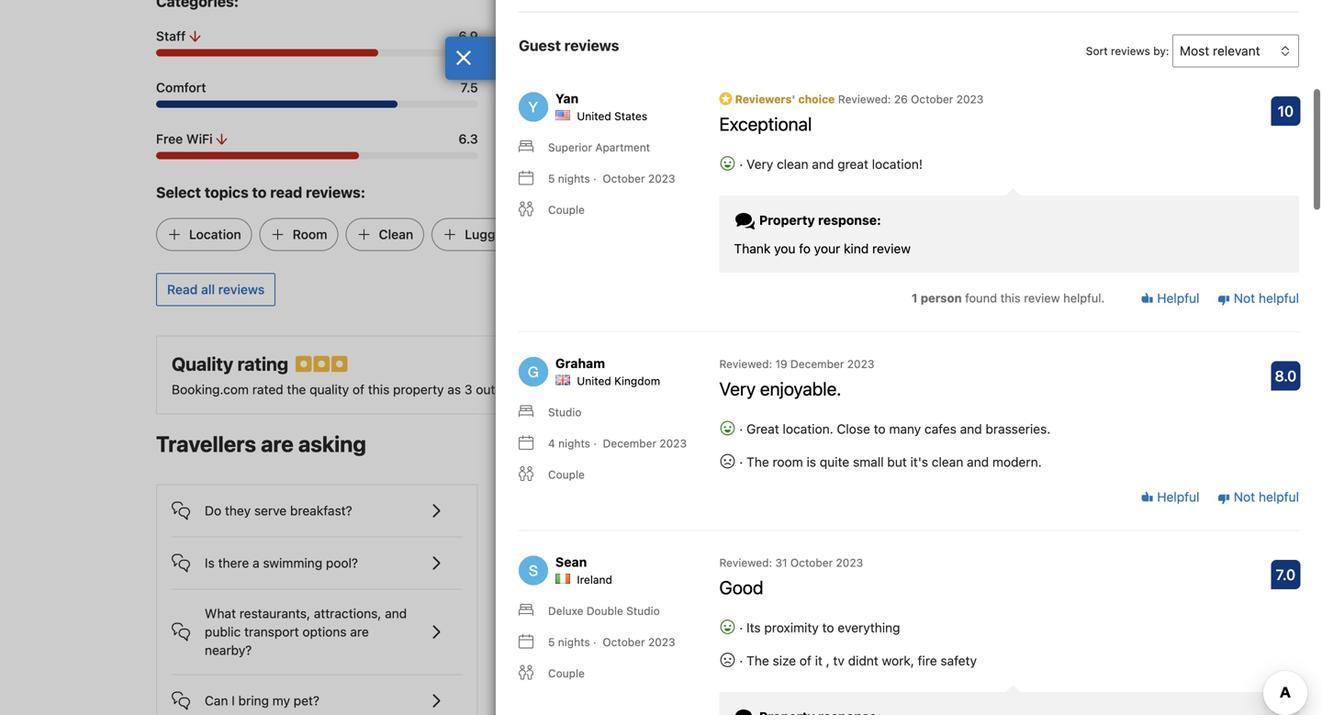 Task type: vqa. For each thing, say whether or not it's contained in the screenshot.
Excluded:
no



Task type: locate. For each thing, give the bounding box(es) containing it.
this left property
[[368, 382, 390, 397]]

helpful for 1st the not helpful button from the top of the 'list of reviews' region
[[1259, 291, 1300, 306]]

reviews left by: at the right top
[[1111, 44, 1151, 57]]

0 horizontal spatial this
[[368, 382, 390, 397]]

5 nights · october 2023 down 'united states'
[[548, 172, 676, 185]]

2 vertical spatial 5
[[548, 636, 555, 649]]

2 horizontal spatial a
[[676, 658, 683, 674]]

0 horizontal spatial review
[[873, 241, 911, 256]]

0 vertical spatial this
[[1001, 291, 1021, 305]]

1 helpful from the top
[[1259, 291, 1300, 306]]

1 vertical spatial nights
[[558, 437, 590, 450]]

1 horizontal spatial reviews
[[565, 37, 619, 54]]

1 horizontal spatial a
[[597, 608, 604, 623]]

5 down 'value for money'
[[548, 172, 555, 185]]

0 vertical spatial 6.3
[[803, 80, 822, 95]]

person
[[921, 291, 962, 305]]

0 horizontal spatial are
[[261, 431, 294, 457]]

there up bathroom?
[[573, 658, 604, 674]]

nights up are on the bottom of page
[[558, 636, 590, 649]]

united kingdom
[[577, 375, 660, 387]]

1 vertical spatial helpful
[[1259, 490, 1300, 505]]

0 vertical spatial 5
[[548, 172, 555, 185]]

room
[[293, 227, 327, 242]]

1 horizontal spatial 6.3
[[803, 80, 822, 95]]

2 the from the top
[[747, 653, 769, 668]]

can left the park at the left of page
[[549, 556, 572, 571]]

great
[[838, 156, 869, 172]]

and
[[812, 156, 834, 172], [815, 382, 837, 397], [960, 421, 982, 437], [967, 454, 989, 470], [385, 606, 407, 621]]

private
[[686, 658, 727, 674]]

out
[[476, 382, 495, 397]]

2 helpful button from the top
[[1141, 488, 1200, 507]]

i for bring
[[232, 693, 235, 709]]

6.3 for value for money
[[803, 80, 822, 95]]

1 vertical spatial 6.3
[[459, 131, 478, 146]]

pool?
[[326, 556, 358, 571]]

2 as from the left
[[661, 382, 674, 397]]

5 up are on the bottom of page
[[548, 636, 555, 649]]

park
[[583, 556, 609, 571]]

helpful for 1st the not helpful button from the bottom of the 'list of reviews' region
[[1259, 490, 1300, 505]]

1 horizontal spatial i
[[576, 556, 579, 571]]

very up great
[[720, 378, 756, 399]]

yan
[[556, 91, 579, 106]]

2023 down facilities,
[[660, 437, 687, 450]]

· its proximity to everything
[[736, 620, 900, 635]]

1 horizontal spatial this
[[1001, 291, 1021, 305]]

2 horizontal spatial reviews
[[1111, 44, 1151, 57]]

2 helpful from the top
[[1154, 490, 1200, 505]]

and right cafes
[[960, 421, 982, 437]]

1 vertical spatial is
[[549, 608, 559, 623]]

0 vertical spatial not
[[1234, 291, 1256, 306]]

can i bring my pet?
[[205, 693, 320, 709]]

2 helpful from the top
[[1259, 490, 1300, 505]]

of right the quality
[[353, 382, 365, 397]]

a inside are there rooms with a private bathroom?
[[676, 658, 683, 674]]

a right with
[[676, 658, 683, 674]]

1 vertical spatial the
[[747, 653, 769, 668]]

scored 10 element
[[1271, 96, 1301, 126]]

0 horizontal spatial 6.3
[[459, 131, 478, 146]]

1 vertical spatial are
[[350, 625, 369, 640]]

helpful up 7.0
[[1259, 490, 1300, 505]]

and inside the what restaurants, attractions, and public transport options are nearby?
[[385, 606, 407, 621]]

united down graham
[[577, 375, 611, 387]]

review right kind
[[873, 241, 911, 256]]

1 vertical spatial couple
[[548, 468, 585, 481]]

thank you fo your kind review
[[734, 241, 911, 256]]

2 vertical spatial a
[[676, 658, 683, 674]]

clean
[[777, 156, 809, 172], [932, 454, 964, 470]]

·
[[740, 156, 743, 172], [593, 172, 597, 185], [740, 421, 743, 437], [594, 437, 597, 450], [740, 454, 743, 470], [740, 620, 743, 635], [593, 636, 597, 649], [740, 653, 743, 668]]

5 left based
[[514, 382, 522, 397]]

2 not helpful from the top
[[1231, 490, 1300, 505]]

10
[[1278, 102, 1294, 120]]

i left "bring"
[[232, 693, 235, 709]]

the left size
[[747, 653, 769, 668]]

are down the attractions,
[[350, 625, 369, 640]]

reviewed: up size,
[[720, 358, 772, 370]]

you
[[774, 241, 796, 256]]

5
[[548, 172, 555, 185], [514, 382, 522, 397], [548, 636, 555, 649]]

0 vertical spatial review
[[873, 241, 911, 256]]

1 helpful button from the top
[[1141, 289, 1200, 308]]

0 vertical spatial a
[[253, 556, 260, 571]]

0 vertical spatial couple
[[548, 203, 585, 216]]

facilities 6.8 meter
[[500, 49, 822, 56]]

reviewed: left 26
[[838, 93, 891, 105]]

reviews
[[565, 37, 619, 54], [1111, 44, 1151, 57], [218, 282, 265, 297]]

0 horizontal spatial location
[[189, 227, 241, 242]]

transport
[[244, 625, 299, 640]]

the
[[287, 382, 306, 397]]

select
[[156, 184, 201, 201]]

nights for very enjoyable.
[[558, 437, 590, 450]]

most
[[1048, 676, 1078, 691]]

enjoyable.
[[760, 378, 842, 399]]

5 nights · october 2023 for sean
[[548, 636, 676, 649]]

a for swimming
[[253, 556, 260, 571]]

as left 3
[[448, 382, 461, 397]]

there down ireland
[[562, 608, 593, 623]]

there for is there a swimming pool?
[[218, 556, 249, 571]]

with
[[648, 658, 673, 674]]

· the size of it , tv didnt work, fire safety
[[736, 653, 977, 668]]

answer
[[987, 676, 1029, 691]]

0 vertical spatial location
[[844, 80, 896, 95]]

it
[[815, 653, 823, 668]]

0 horizontal spatial is
[[205, 556, 215, 571]]

0 horizontal spatial reviews
[[218, 282, 265, 297]]

very down exceptional
[[747, 156, 774, 172]]

nights down 'united states'
[[558, 172, 590, 185]]

5 nights · october 2023 for yan
[[548, 172, 676, 185]]

october right 26
[[911, 93, 954, 105]]

not helpful up 7.0
[[1231, 490, 1300, 505]]

of inside 'list of reviews' region
[[800, 653, 812, 668]]

1 vertical spatial december
[[603, 437, 657, 450]]

1 vertical spatial this
[[368, 382, 390, 397]]

0 vertical spatial can
[[549, 556, 572, 571]]

1 not from the top
[[1234, 291, 1256, 306]]

helpful for first helpful button from the top
[[1154, 291, 1200, 306]]

1 vertical spatial very
[[720, 378, 756, 399]]

as right such
[[661, 382, 674, 397]]

clean down exceptional
[[777, 156, 809, 172]]

do they serve breakfast? button
[[172, 485, 463, 522]]

0 horizontal spatial as
[[448, 382, 461, 397]]

6.9
[[459, 28, 478, 44]]

· down exceptional
[[740, 156, 743, 172]]

1 horizontal spatial clean
[[932, 454, 964, 470]]

1 vertical spatial can
[[205, 693, 228, 709]]

2023 down cleanliness 7.5 meter
[[957, 93, 984, 105]]

read
[[167, 282, 198, 297]]

sort reviews by:
[[1086, 44, 1170, 57]]

0 horizontal spatial clean
[[777, 156, 809, 172]]

proximity
[[765, 620, 819, 635]]

location right choice on the top right
[[844, 80, 896, 95]]

size
[[773, 653, 796, 668]]

i left the park at the left of page
[[576, 556, 579, 571]]

1 horizontal spatial are
[[350, 625, 369, 640]]

1 vertical spatial not helpful button
[[1218, 488, 1300, 507]]

1 horizontal spatial review
[[1024, 291, 1060, 305]]

0 vertical spatial is
[[205, 556, 215, 571]]

0 vertical spatial united
[[577, 110, 611, 122]]

1 vertical spatial reviewed:
[[720, 358, 772, 370]]

bathroom?
[[549, 677, 613, 692]]

6.3 down 7.5
[[459, 131, 478, 146]]

2 vertical spatial nights
[[558, 636, 590, 649]]

1 vertical spatial not
[[1234, 490, 1256, 505]]

reviewers' choice
[[732, 93, 835, 105]]

2 vertical spatial couple
[[548, 667, 585, 680]]

1 horizontal spatial location
[[844, 80, 896, 95]]

your
[[814, 241, 841, 256]]

5 for yan
[[548, 172, 555, 185]]

december up enjoyable.
[[791, 358, 844, 370]]

room
[[773, 454, 803, 470]]

united
[[577, 110, 611, 122], [577, 375, 611, 387]]

there for are there rooms with a private bathroom?
[[573, 658, 604, 674]]

1 vertical spatial united
[[577, 375, 611, 387]]

options
[[303, 625, 347, 640]]

6.3 for free wifi
[[459, 131, 478, 146]]

1 helpful from the top
[[1154, 291, 1200, 306]]

2 horizontal spatial of
[[800, 653, 812, 668]]

1 vertical spatial i
[[232, 693, 235, 709]]

october
[[911, 93, 954, 105], [603, 172, 645, 185], [791, 556, 833, 569], [603, 636, 645, 649]]

to
[[252, 184, 267, 201], [874, 421, 886, 437], [823, 620, 834, 635], [1033, 676, 1045, 691]]

the left room
[[747, 454, 769, 470]]

can inside can i park there? button
[[549, 556, 572, 571]]

1 vertical spatial a
[[597, 608, 604, 623]]

is for is there a swimming pool?
[[205, 556, 215, 571]]

reviews for sort
[[1111, 44, 1151, 57]]

facilities
[[500, 28, 553, 44]]

not helpful up 8.0
[[1231, 291, 1300, 306]]

· very clean and great location!
[[736, 156, 923, 172]]

quality
[[172, 353, 233, 375]]

2023 up everything
[[836, 556, 863, 569]]

1 vertical spatial 5 nights · october 2023
[[548, 636, 676, 649]]

7.5
[[461, 80, 478, 95]]

can for can i bring my pet?
[[205, 693, 228, 709]]

rated
[[252, 382, 284, 397]]

0 vertical spatial 5 nights · october 2023
[[548, 172, 676, 185]]

0 vertical spatial the
[[747, 454, 769, 470]]

0 horizontal spatial i
[[232, 693, 235, 709]]

there for is there a spa?
[[562, 608, 593, 623]]

0 vertical spatial helpful button
[[1141, 289, 1200, 308]]

reviewed: up good
[[720, 556, 772, 569]]

provided.
[[893, 382, 949, 397]]

1 not helpful from the top
[[1231, 291, 1300, 306]]

nights for good
[[558, 636, 590, 649]]

ireland
[[577, 573, 612, 586]]

tv
[[833, 653, 845, 668]]

review left helpful.
[[1024, 291, 1060, 305]]

is there a swimming pool? button
[[172, 538, 463, 574]]

found
[[965, 291, 997, 305]]

2 united from the top
[[577, 375, 611, 387]]

a left swimming
[[253, 556, 260, 571]]

can
[[549, 556, 572, 571], [205, 693, 228, 709]]

december
[[791, 358, 844, 370], [603, 437, 657, 450]]

fo
[[799, 241, 811, 256]]

1 horizontal spatial can
[[549, 556, 572, 571]]

reviews right all
[[218, 282, 265, 297]]

,
[[826, 653, 830, 668]]

quality
[[310, 382, 349, 397]]

couple for good
[[548, 667, 585, 680]]

2 vertical spatial reviewed:
[[720, 556, 772, 569]]

7.0
[[1276, 566, 1296, 583]]

nearby?
[[205, 643, 252, 658]]

can for can i park there?
[[549, 556, 572, 571]]

this
[[1001, 291, 1021, 305], [368, 382, 390, 397]]

reviews up money
[[565, 37, 619, 54]]

1 the from the top
[[747, 454, 769, 470]]

are left asking
[[261, 431, 294, 457]]

1 horizontal spatial is
[[549, 608, 559, 623]]

0 vertical spatial i
[[576, 556, 579, 571]]

0 vertical spatial not helpful
[[1231, 291, 1300, 306]]

the
[[747, 454, 769, 470], [747, 653, 769, 668]]

3 couple from the top
[[548, 667, 585, 680]]

1 vertical spatial helpful button
[[1141, 488, 1200, 507]]

clean right the it's
[[932, 454, 964, 470]]

1 united from the top
[[577, 110, 611, 122]]

is up are on the bottom of page
[[549, 608, 559, 623]]

of left it
[[800, 653, 812, 668]]

swimming
[[263, 556, 322, 571]]

not helpful for 1st the not helpful button from the bottom of the 'list of reviews' region
[[1231, 490, 1300, 505]]

couple
[[548, 203, 585, 216], [548, 468, 585, 481], [548, 667, 585, 680]]

wifi
[[186, 131, 213, 146]]

quite
[[820, 454, 850, 470]]

can left "bring"
[[205, 693, 228, 709]]

read all reviews button
[[156, 273, 276, 306]]

can i bring my pet? button
[[172, 675, 463, 712]]

1 vertical spatial location
[[189, 227, 241, 242]]

2 not from the top
[[1234, 490, 1256, 505]]

and right the attractions,
[[385, 606, 407, 621]]

united down yan
[[577, 110, 611, 122]]

this right found
[[1001, 291, 1021, 305]]

we have an instant answer to most questions
[[872, 676, 1139, 691]]

a left spa?
[[597, 608, 604, 623]]

is up what
[[205, 556, 215, 571]]

are inside the what restaurants, attractions, and public transport options are nearby?
[[350, 625, 369, 640]]

0 horizontal spatial a
[[253, 556, 260, 571]]

free
[[156, 131, 183, 146]]

there up what
[[218, 556, 249, 571]]

is there a spa? button
[[516, 590, 807, 627]]

0 vertical spatial helpful
[[1154, 291, 1200, 306]]

helpful
[[1154, 291, 1200, 306], [1154, 490, 1200, 505]]

helpful up 8.0
[[1259, 291, 1300, 306]]

1 vertical spatial not helpful
[[1231, 490, 1300, 505]]

0 horizontal spatial can
[[205, 693, 228, 709]]

december down such
[[603, 437, 657, 450]]

1 vertical spatial helpful
[[1154, 490, 1200, 505]]

1 vertical spatial 5
[[514, 382, 522, 397]]

0 vertical spatial there
[[218, 556, 249, 571]]

1 vertical spatial there
[[562, 608, 593, 623]]

1 horizontal spatial as
[[661, 382, 674, 397]]

2 vertical spatial there
[[573, 658, 604, 674]]

such
[[629, 382, 657, 397]]

· down is there a spa?
[[593, 636, 597, 649]]

there inside are there rooms with a private bathroom?
[[573, 658, 604, 674]]

6.3 right "reviewers'"
[[803, 80, 822, 95]]

2 5 nights · october 2023 from the top
[[548, 636, 676, 649]]

not helpful button up 7.0
[[1218, 488, 1300, 507]]

as
[[448, 382, 461, 397], [661, 382, 674, 397]]

location down the 'topics'
[[189, 227, 241, 242]]

i inside button
[[232, 693, 235, 709]]

0 vertical spatial helpful
[[1259, 291, 1300, 306]]

0 vertical spatial december
[[791, 358, 844, 370]]

of right out
[[499, 382, 511, 397]]

5 nights · october 2023 up rooms
[[548, 636, 676, 649]]

1 5 nights · october 2023 from the top
[[548, 172, 676, 185]]

nights right 4
[[558, 437, 590, 450]]

money
[[557, 80, 598, 95]]

review
[[873, 241, 911, 256], [1024, 291, 1060, 305]]

do they serve breakfast?
[[205, 503, 352, 518]]

and left modern.
[[967, 454, 989, 470]]

safety
[[941, 653, 977, 668]]

0 vertical spatial not helpful button
[[1218, 289, 1300, 308]]

reviewed: for very enjoyable.
[[720, 358, 772, 370]]

can inside can i bring my pet? button
[[205, 693, 228, 709]]

location
[[844, 80, 896, 95], [189, 227, 241, 242]]

i inside button
[[576, 556, 579, 571]]

2 couple from the top
[[548, 468, 585, 481]]

not helpful button up 8.0
[[1218, 289, 1300, 308]]



Task type: describe. For each thing, give the bounding box(es) containing it.
couple for very enjoyable.
[[548, 468, 585, 481]]

free wifi
[[156, 131, 213, 146]]

location 9.2 meter
[[844, 101, 1166, 108]]

reviewed: 26 october 2023
[[838, 93, 984, 105]]

by:
[[1154, 44, 1170, 57]]

5 for sean
[[548, 636, 555, 649]]

is
[[807, 454, 817, 470]]

scored 8.0 element
[[1271, 361, 1301, 391]]

reviewed: 31 october 2023
[[720, 556, 863, 569]]

comfort 7.5 meter
[[156, 101, 478, 108]]

topics
[[205, 184, 249, 201]]

there?
[[612, 556, 650, 571]]

2023 up with
[[648, 636, 676, 649]]

not helpful for 1st the not helpful button from the top of the 'list of reviews' region
[[1231, 291, 1300, 306]]

the for good
[[747, 653, 769, 668]]

restaurants,
[[240, 606, 310, 621]]

size,
[[734, 382, 761, 397]]

factors
[[584, 382, 625, 397]]

value for money
[[500, 80, 598, 95]]

0 vertical spatial reviewed:
[[838, 93, 891, 105]]

· left great
[[740, 421, 743, 437]]

bring
[[238, 693, 269, 709]]

the for very enjoyable.
[[747, 454, 769, 470]]

property
[[759, 212, 815, 227]]

we
[[872, 676, 891, 691]]

3
[[465, 382, 473, 397]]

0 vertical spatial clean
[[777, 156, 809, 172]]

to up ,
[[823, 620, 834, 635]]

and right location
[[815, 382, 837, 397]]

location.
[[783, 421, 834, 437]]

1 not helpful button from the top
[[1218, 289, 1300, 308]]

· right 4
[[594, 437, 597, 450]]

on
[[565, 382, 580, 397]]

it's
[[911, 454, 928, 470]]

are
[[549, 658, 569, 674]]

october right 31
[[791, 556, 833, 569]]

8.0
[[1275, 367, 1297, 385]]

to left read
[[252, 184, 267, 201]]

serve
[[254, 503, 287, 518]]

didnt
[[848, 653, 879, 668]]

small
[[853, 454, 884, 470]]

great
[[747, 421, 779, 437]]

united states
[[577, 110, 648, 122]]

2023 up services
[[847, 358, 875, 370]]

to left many
[[874, 421, 886, 437]]

19
[[776, 358, 788, 370]]

2 not helpful button from the top
[[1218, 488, 1300, 507]]

1 horizontal spatial of
[[499, 382, 511, 397]]

staff
[[156, 28, 186, 44]]

facilities,
[[678, 382, 730, 397]]

sean
[[556, 555, 587, 570]]

staff 6.9 meter
[[156, 49, 478, 56]]

reviews for guest
[[565, 37, 619, 54]]

kind
[[844, 241, 869, 256]]

list of reviews region
[[508, 67, 1311, 715]]

read
[[270, 184, 302, 201]]

october down states
[[603, 172, 645, 185]]

a for spa?
[[597, 608, 604, 623]]

spa?
[[607, 608, 635, 623]]

can i park there?
[[549, 556, 650, 571]]

· right private
[[740, 653, 743, 668]]

4
[[548, 437, 555, 450]]

1 vertical spatial clean
[[932, 454, 964, 470]]

pet?
[[294, 693, 320, 709]]

this inside 'list of reviews' region
[[1001, 291, 1021, 305]]

reviews inside button
[[218, 282, 265, 297]]

cafes
[[925, 421, 957, 437]]

26
[[894, 93, 908, 105]]

booking.com rated the quality of this property as 3 out of 5 based on factors such as facilities, size, location and services provided.
[[172, 382, 949, 397]]

rating
[[237, 353, 288, 375]]

helpful for second helpful button from the top
[[1154, 490, 1200, 505]]

1 horizontal spatial december
[[791, 358, 844, 370]]

comfort
[[156, 80, 206, 95]]

· left room
[[740, 454, 743, 470]]

is there a swimming pool?
[[205, 556, 358, 571]]

my
[[273, 693, 290, 709]]

thank
[[734, 241, 771, 256]]

· the room is quite small but it's clean and modern.
[[736, 454, 1042, 470]]

· left the its
[[740, 620, 743, 635]]

reviews:
[[306, 184, 366, 201]]

what restaurants, attractions, and public transport options are nearby?
[[205, 606, 407, 658]]

guest
[[519, 37, 561, 54]]

modern.
[[993, 454, 1042, 470]]

very enjoyable.
[[720, 378, 842, 399]]

travellers are asking
[[156, 431, 366, 457]]

united for yan
[[577, 110, 611, 122]]

i for park
[[576, 556, 579, 571]]

for
[[537, 80, 554, 95]]

exceptional
[[720, 113, 812, 134]]

reviewed: for good
[[720, 556, 772, 569]]

· down 'united states'
[[593, 172, 597, 185]]

4 nights · december 2023
[[548, 437, 687, 450]]

asking
[[298, 431, 366, 457]]

cleanliness 7.5 meter
[[844, 49, 1166, 56]]

based
[[526, 382, 562, 397]]

choice
[[799, 93, 835, 105]]

0 vertical spatial very
[[747, 156, 774, 172]]

what
[[205, 606, 236, 621]]

location
[[764, 382, 811, 397]]

is there a spa?
[[549, 608, 635, 623]]

review categories element
[[156, 0, 239, 12]]

is for is there a spa?
[[549, 608, 559, 623]]

kingdom
[[614, 375, 660, 387]]

luggage
[[465, 227, 518, 242]]

guest reviews
[[519, 37, 619, 54]]

0 vertical spatial are
[[261, 431, 294, 457]]

and left great
[[812, 156, 834, 172]]

value
[[500, 80, 534, 95]]

31
[[776, 556, 788, 569]]

1 vertical spatial review
[[1024, 291, 1060, 305]]

attractions,
[[314, 606, 381, 621]]

close image
[[456, 51, 472, 65]]

1 person found this review helpful.
[[912, 291, 1105, 305]]

graham
[[556, 356, 605, 371]]

scored 7.0 element
[[1271, 560, 1301, 589]]

0 horizontal spatial of
[[353, 382, 365, 397]]

0 vertical spatial nights
[[558, 172, 590, 185]]

united for graham
[[577, 375, 611, 387]]

location!
[[872, 156, 923, 172]]

free wifi 6.3 meter
[[156, 152, 478, 159]]

value for money 6.3 meter
[[500, 101, 822, 108]]

have
[[894, 676, 922, 691]]

2023 down value for money 6.3 meter
[[648, 172, 676, 185]]

quality rating
[[172, 353, 288, 375]]

1 as from the left
[[448, 382, 461, 397]]

0 horizontal spatial december
[[603, 437, 657, 450]]

fire
[[918, 653, 937, 668]]

work,
[[882, 653, 915, 668]]

can i park there? button
[[516, 538, 807, 574]]

to left most
[[1033, 676, 1045, 691]]

many
[[889, 421, 921, 437]]

good
[[720, 577, 764, 598]]

1 couple from the top
[[548, 203, 585, 216]]

october up rooms
[[603, 636, 645, 649]]



